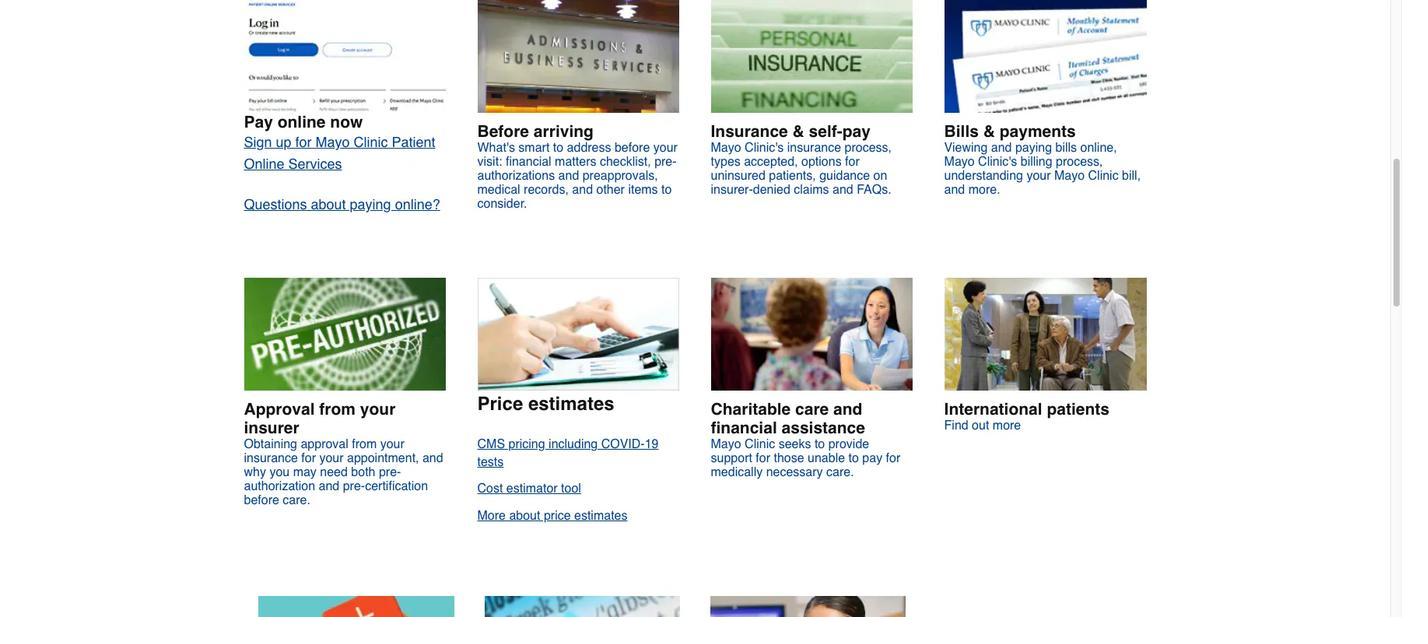Task type: locate. For each thing, give the bounding box(es) containing it.
0 horizontal spatial clinic's
[[745, 141, 784, 155]]

consider.
[[478, 197, 528, 211]]

obtaining
[[244, 438, 297, 452]]

2 & from the left
[[984, 122, 996, 141]]

0 vertical spatial clinic
[[354, 134, 388, 150]]

mayo up medically
[[711, 438, 742, 452]]

care
[[796, 400, 829, 419]]

provide
[[829, 438, 870, 452]]

19
[[645, 438, 659, 452]]

clinic's up more.
[[979, 155, 1018, 169]]

your inside bills & payments viewing and paying bills online, mayo clinic's billing process, understanding your mayo clinic bill, and more.
[[1027, 169, 1051, 183]]

1 vertical spatial paying
[[350, 196, 391, 213]]

your up the appointment,
[[360, 400, 396, 419]]

your right "may"
[[320, 452, 344, 466]]

about
[[311, 196, 346, 213], [509, 509, 541, 523]]

for right up
[[295, 134, 312, 150]]

0 horizontal spatial process,
[[845, 141, 892, 155]]

pay inside the insurance & self-pay mayo clinic's insurance process, types accepted, options for uninsured patients, guidance on insurer-denied claims and faqs.
[[843, 122, 871, 141]]

to right unable
[[849, 452, 859, 466]]

bills
[[945, 122, 979, 141]]

and
[[992, 141, 1012, 155], [559, 169, 579, 183], [572, 183, 593, 197], [833, 183, 854, 197], [945, 183, 966, 197], [834, 400, 863, 419], [423, 452, 444, 466], [319, 480, 340, 494]]

more about price estimates link
[[478, 509, 628, 523]]

certification
[[365, 480, 428, 494]]

1 horizontal spatial before
[[615, 141, 650, 155]]

price
[[478, 393, 523, 415]]

mayo
[[316, 134, 350, 150], [711, 141, 742, 155], [945, 155, 975, 169], [1055, 169, 1085, 183], [711, 438, 742, 452]]

0 vertical spatial before
[[615, 141, 650, 155]]

from up both
[[352, 438, 377, 452]]

1 vertical spatial clinic
[[1089, 169, 1119, 183]]

questions about paying online? link
[[244, 196, 440, 213]]

0 horizontal spatial clinic
[[354, 134, 388, 150]]

0 vertical spatial care.
[[827, 466, 855, 480]]

1 horizontal spatial insurance
[[788, 141, 842, 155]]

mayo down now
[[316, 134, 350, 150]]

& inside bills & payments viewing and paying bills online, mayo clinic's billing process, understanding your mayo clinic bill, and more.
[[984, 122, 996, 141]]

before inside before arriving what's smart to address before your visit: financial matters checklist, pre- authorizations and preapprovals, medical records, and other items to consider.
[[615, 141, 650, 155]]

up
[[276, 134, 292, 150]]

price
[[544, 509, 571, 523]]

0 vertical spatial insurance
[[788, 141, 842, 155]]

process, inside the insurance & self-pay mayo clinic's insurance process, types accepted, options for uninsured patients, guidance on insurer-denied claims and faqs.
[[845, 141, 892, 155]]

insurance
[[711, 122, 788, 141]]

before down why
[[244, 494, 279, 508]]

your down payments
[[1027, 169, 1051, 183]]

financial inside before arriving what's smart to address before your visit: financial matters checklist, pre- authorizations and preapprovals, medical records, and other items to consider.
[[506, 155, 552, 169]]

care. inside the approval from your insurer obtaining approval from your insurance for your appointment, and why you may need both pre- authorization and pre-certification before care.
[[283, 494, 311, 508]]

charitable
[[711, 400, 791, 419]]

0 horizontal spatial insurance
[[244, 452, 298, 466]]

billing
[[1021, 155, 1053, 169]]

more.
[[969, 183, 1001, 197]]

tool
[[561, 482, 582, 496]]

0 horizontal spatial about
[[311, 196, 346, 213]]

types
[[711, 155, 741, 169]]

mayo up uninsured
[[711, 141, 742, 155]]

clinic's inside the insurance & self-pay mayo clinic's insurance process, types accepted, options for uninsured patients, guidance on insurer-denied claims and faqs.
[[745, 141, 784, 155]]

2 horizontal spatial clinic
[[1089, 169, 1119, 183]]

& left the self-
[[793, 122, 805, 141]]

pre- inside before arriving what's smart to address before your visit: financial matters checklist, pre- authorizations and preapprovals, medical records, and other items to consider.
[[655, 155, 677, 169]]

estimates up including
[[529, 393, 615, 415]]

uninsured
[[711, 169, 766, 183]]

pre- up 'items'
[[655, 155, 677, 169]]

records,
[[524, 183, 569, 197]]

0 vertical spatial about
[[311, 196, 346, 213]]

medically
[[711, 466, 763, 480]]

1 vertical spatial pay
[[863, 452, 883, 466]]

insurance
[[788, 141, 842, 155], [244, 452, 298, 466]]

process, right billing
[[1057, 155, 1104, 169]]

care. down "may"
[[283, 494, 311, 508]]

to
[[553, 141, 564, 155], [662, 183, 672, 197], [815, 438, 825, 452], [849, 452, 859, 466]]

clinic's inside bills & payments viewing and paying bills online, mayo clinic's billing process, understanding your mayo clinic bill, and more.
[[979, 155, 1018, 169]]

process, up on at the top right
[[845, 141, 892, 155]]

insurance up "patients,"
[[788, 141, 842, 155]]

process, inside bills & payments viewing and paying bills online, mayo clinic's billing process, understanding your mayo clinic bill, and more.
[[1057, 155, 1104, 169]]

insurance inside the insurance & self-pay mayo clinic's insurance process, types accepted, options for uninsured patients, guidance on insurer-denied claims and faqs.
[[788, 141, 842, 155]]

for
[[295, 134, 312, 150], [846, 155, 860, 169], [302, 452, 316, 466], [756, 452, 771, 466], [886, 452, 901, 466]]

mayo inside charitable care and financial assistance mayo clinic seeks to provide support for those unable to pay for medically necessary care.
[[711, 438, 742, 452]]

1 vertical spatial from
[[352, 438, 377, 452]]

and inside charitable care and financial assistance mayo clinic seeks to provide support for those unable to pay for medically necessary care.
[[834, 400, 863, 419]]

1 vertical spatial care.
[[283, 494, 311, 508]]

about down services
[[311, 196, 346, 213]]

mayo down the bills
[[1055, 169, 1085, 183]]

your right checklist,
[[654, 141, 678, 155]]

before
[[615, 141, 650, 155], [244, 494, 279, 508]]

for right options
[[846, 155, 860, 169]]

both
[[351, 466, 376, 480]]

1 horizontal spatial about
[[509, 509, 541, 523]]

1 horizontal spatial clinic
[[745, 438, 776, 452]]

for inside the approval from your insurer obtaining approval from your insurance for your appointment, and why you may need both pre- authorization and pre-certification before care.
[[302, 452, 316, 466]]

paying left online?
[[350, 196, 391, 213]]

0 horizontal spatial paying
[[350, 196, 391, 213]]

to right 'items'
[[662, 183, 672, 197]]

1 horizontal spatial &
[[984, 122, 996, 141]]

preapprovals,
[[583, 169, 658, 183]]

clinic inside bills & payments viewing and paying bills online, mayo clinic's billing process, understanding your mayo clinic bill, and more.
[[1089, 169, 1119, 183]]

care.
[[827, 466, 855, 480], [283, 494, 311, 508]]

patient
[[392, 134, 436, 150]]

clinic
[[354, 134, 388, 150], [1089, 169, 1119, 183], [745, 438, 776, 452]]

what's
[[478, 141, 515, 155]]

0 vertical spatial pay
[[843, 122, 871, 141]]

1 vertical spatial about
[[509, 509, 541, 523]]

1 & from the left
[[793, 122, 805, 141]]

estimates
[[529, 393, 615, 415], [575, 509, 628, 523]]

necessary
[[767, 466, 823, 480]]

1 vertical spatial financial
[[711, 419, 778, 438]]

online
[[244, 156, 285, 172]]

and right "may"
[[319, 480, 340, 494]]

1 horizontal spatial process,
[[1057, 155, 1104, 169]]

need
[[320, 466, 348, 480]]

denied
[[753, 183, 791, 197]]

about for questions
[[311, 196, 346, 213]]

0 horizontal spatial pre-
[[343, 480, 365, 494]]

clinic down now
[[354, 134, 388, 150]]

0 vertical spatial paying
[[1016, 141, 1053, 155]]

approval
[[301, 438, 349, 452]]

2 vertical spatial clinic
[[745, 438, 776, 452]]

0 vertical spatial from
[[319, 400, 356, 419]]

assistance
[[782, 419, 866, 438]]

patients,
[[769, 169, 816, 183]]

0 vertical spatial financial
[[506, 155, 552, 169]]

viewing
[[945, 141, 988, 155]]

& inside the insurance & self-pay mayo clinic's insurance process, types accepted, options for uninsured patients, guidance on insurer-denied claims and faqs.
[[793, 122, 805, 141]]

estimates down tool
[[575, 509, 628, 523]]

your up the certification
[[380, 438, 405, 452]]

international
[[945, 400, 1043, 419]]

you
[[270, 466, 290, 480]]

care. inside charitable care and financial assistance mayo clinic seeks to provide support for those unable to pay for medically necessary care.
[[827, 466, 855, 480]]

online?
[[395, 196, 440, 213]]

bills & payments viewing and paying bills online, mayo clinic's billing process, understanding your mayo clinic bill, and more.
[[945, 122, 1141, 197]]

1 horizontal spatial clinic's
[[979, 155, 1018, 169]]

paying
[[1016, 141, 1053, 155], [350, 196, 391, 213]]

find
[[945, 419, 969, 433]]

from up approval
[[319, 400, 356, 419]]

pre- down the appointment,
[[343, 480, 365, 494]]

1 vertical spatial estimates
[[575, 509, 628, 523]]

clinic left seeks
[[745, 438, 776, 452]]

your
[[654, 141, 678, 155], [1027, 169, 1051, 183], [360, 400, 396, 419], [380, 438, 405, 452], [320, 452, 344, 466]]

1 vertical spatial insurance
[[244, 452, 298, 466]]

for inside pay online now sign up for mayo clinic patient online services
[[295, 134, 312, 150]]

& right bills
[[984, 122, 996, 141]]

and up the certification
[[423, 452, 444, 466]]

and inside the insurance & self-pay mayo clinic's insurance process, types accepted, options for uninsured patients, guidance on insurer-denied claims and faqs.
[[833, 183, 854, 197]]

cost
[[478, 482, 503, 496]]

financial up the records,
[[506, 155, 552, 169]]

0 horizontal spatial &
[[793, 122, 805, 141]]

claims
[[794, 183, 830, 197]]

financial up the support
[[711, 419, 778, 438]]

0 horizontal spatial before
[[244, 494, 279, 508]]

unable
[[808, 452, 846, 466]]

insurance & self-pay mayo clinic's insurance process, types accepted, options for uninsured patients, guidance on insurer-denied claims and faqs.
[[711, 122, 892, 197]]

clinic left bill,
[[1089, 169, 1119, 183]]

and left the faqs.
[[833, 183, 854, 197]]

insurance up the authorization
[[244, 452, 298, 466]]

2 horizontal spatial pre-
[[655, 155, 677, 169]]

pay up guidance
[[843, 122, 871, 141]]

about for more
[[509, 509, 541, 523]]

more
[[478, 509, 506, 523]]

0 horizontal spatial financial
[[506, 155, 552, 169]]

before up preapprovals,
[[615, 141, 650, 155]]

sign up for mayo clinic patient online services link
[[244, 134, 436, 172]]

questions about paying online?
[[244, 196, 440, 213]]

pre- right both
[[379, 466, 401, 480]]

0 horizontal spatial care.
[[283, 494, 311, 508]]

process,
[[845, 141, 892, 155], [1057, 155, 1104, 169]]

&
[[793, 122, 805, 141], [984, 122, 996, 141]]

and up the provide
[[834, 400, 863, 419]]

charitable care and financial assistance mayo clinic seeks to provide support for those unable to pay for medically necessary care.
[[711, 400, 901, 480]]

clinic's up uninsured
[[745, 141, 784, 155]]

1 vertical spatial before
[[244, 494, 279, 508]]

cms
[[478, 438, 505, 452]]

seeks
[[779, 438, 812, 452]]

care. down the provide
[[827, 466, 855, 480]]

bill,
[[1123, 169, 1141, 183]]

and down address
[[559, 169, 579, 183]]

pay right unable
[[863, 452, 883, 466]]

1 horizontal spatial paying
[[1016, 141, 1053, 155]]

paying left the bills
[[1016, 141, 1053, 155]]

for left those
[[756, 452, 771, 466]]

about down cost estimator tool
[[509, 509, 541, 523]]

pay
[[843, 122, 871, 141], [863, 452, 883, 466]]

cost estimator tool link
[[478, 482, 582, 496]]

estimator
[[507, 482, 558, 496]]

guidance
[[820, 169, 871, 183]]

international patients find out more
[[945, 400, 1110, 433]]

for left the need
[[302, 452, 316, 466]]

1 horizontal spatial care.
[[827, 466, 855, 480]]

why
[[244, 466, 266, 480]]

1 horizontal spatial financial
[[711, 419, 778, 438]]

& for insurance
[[793, 122, 805, 141]]



Task type: vqa. For each thing, say whether or not it's contained in the screenshot.
the topmost financial
yes



Task type: describe. For each thing, give the bounding box(es) containing it.
accepted,
[[744, 155, 798, 169]]

approval
[[244, 400, 315, 419]]

mayo inside pay online now sign up for mayo clinic patient online services
[[316, 134, 350, 150]]

smart
[[519, 141, 550, 155]]

pay online now sign up for mayo clinic patient online services
[[244, 113, 436, 172]]

payments
[[1000, 122, 1077, 141]]

support
[[711, 452, 753, 466]]

and left other
[[572, 183, 593, 197]]

your inside before arriving what's smart to address before your visit: financial matters checklist, pre- authorizations and preapprovals, medical records, and other items to consider.
[[654, 141, 678, 155]]

out
[[973, 419, 990, 433]]

0 vertical spatial estimates
[[529, 393, 615, 415]]

approval from your insurer obtaining approval from your insurance for your appointment, and why you may need both pre- authorization and pre-certification before care.
[[244, 400, 444, 508]]

on
[[874, 169, 888, 183]]

including
[[549, 438, 598, 452]]

& for bills
[[984, 122, 996, 141]]

visit:
[[478, 155, 503, 169]]

those
[[774, 452, 805, 466]]

insurance inside the approval from your insurer obtaining approval from your insurance for your appointment, and why you may need both pre- authorization and pre-certification before care.
[[244, 452, 298, 466]]

authorization
[[244, 480, 315, 494]]

faqs.
[[857, 183, 892, 197]]

bills
[[1056, 141, 1078, 155]]

mayo down bills
[[945, 155, 975, 169]]

options
[[802, 155, 842, 169]]

price estimates
[[478, 393, 615, 415]]

insurer-
[[711, 183, 753, 197]]

online
[[278, 113, 326, 132]]

arriving
[[534, 122, 594, 141]]

medical
[[478, 183, 521, 197]]

understanding
[[945, 169, 1024, 183]]

other
[[597, 183, 625, 197]]

to right smart on the top left
[[553, 141, 564, 155]]

self-
[[809, 122, 843, 141]]

checklist,
[[600, 155, 651, 169]]

for inside the insurance & self-pay mayo clinic's insurance process, types accepted, options for uninsured patients, guidance on insurer-denied claims and faqs.
[[846, 155, 860, 169]]

cost estimator tool
[[478, 482, 582, 496]]

and up "understanding"
[[992, 141, 1012, 155]]

covid-
[[602, 438, 645, 452]]

items
[[629, 183, 658, 197]]

online,
[[1081, 141, 1118, 155]]

questions
[[244, 196, 307, 213]]

pay inside charitable care and financial assistance mayo clinic seeks to provide support for those unable to pay for medically necessary care.
[[863, 452, 883, 466]]

patients
[[1047, 400, 1110, 419]]

more about price estimates
[[478, 509, 628, 523]]

may
[[293, 466, 317, 480]]

cms pricing including covid-19 tests
[[478, 438, 659, 469]]

now
[[330, 113, 363, 132]]

appointment,
[[347, 452, 419, 466]]

and left more.
[[945, 183, 966, 197]]

clinic inside pay online now sign up for mayo clinic patient online services
[[354, 134, 388, 150]]

mayo inside the insurance & self-pay mayo clinic's insurance process, types accepted, options for uninsured patients, guidance on insurer-denied claims and faqs.
[[711, 141, 742, 155]]

pay
[[244, 113, 273, 132]]

insurer
[[244, 419, 300, 438]]

before arriving what's smart to address before your visit: financial matters checklist, pre- authorizations and preapprovals, medical records, and other items to consider.
[[478, 122, 678, 211]]

more
[[993, 419, 1022, 433]]

sign
[[244, 134, 272, 150]]

financial inside charitable care and financial assistance mayo clinic seeks to provide support for those unable to pay for medically necessary care.
[[711, 419, 778, 438]]

before
[[478, 122, 529, 141]]

cms pricing including covid-19 tests link
[[478, 438, 659, 469]]

paying inside bills & payments viewing and paying bills online, mayo clinic's billing process, understanding your mayo clinic bill, and more.
[[1016, 141, 1053, 155]]

tests
[[478, 455, 504, 469]]

1 horizontal spatial pre-
[[379, 466, 401, 480]]

matters
[[555, 155, 597, 169]]

for right the provide
[[886, 452, 901, 466]]

before inside the approval from your insurer obtaining approval from your insurance for your appointment, and why you may need both pre- authorization and pre-certification before care.
[[244, 494, 279, 508]]

pricing
[[509, 438, 545, 452]]

services
[[288, 156, 342, 172]]

to right seeks
[[815, 438, 825, 452]]

address
[[567, 141, 612, 155]]

clinic inside charitable care and financial assistance mayo clinic seeks to provide support for those unable to pay for medically necessary care.
[[745, 438, 776, 452]]



